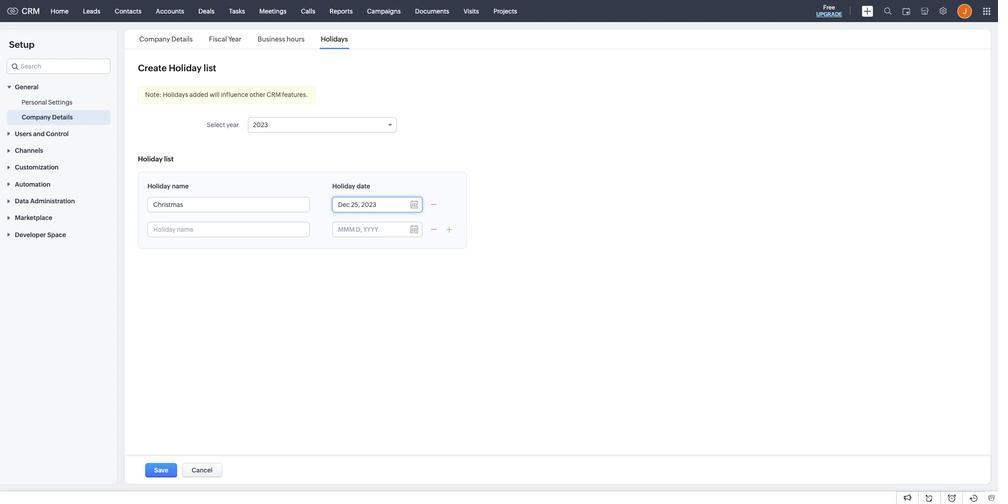 Task type: describe. For each thing, give the bounding box(es) containing it.
0 horizontal spatial holidays
[[163, 91, 188, 98]]

contacts link
[[108, 0, 149, 22]]

settings
[[48, 99, 72, 106]]

1 horizontal spatial company details link
[[138, 35, 194, 43]]

fiscal
[[209, 35, 227, 43]]

0 vertical spatial company details
[[139, 35, 193, 43]]

profile image
[[958, 4, 972, 18]]

0 vertical spatial crm
[[22, 6, 40, 16]]

holiday up the added at the left top
[[169, 63, 202, 73]]

tasks
[[229, 7, 245, 15]]

visits link
[[456, 0, 486, 22]]

details inside general region
[[52, 114, 73, 121]]

leads link
[[76, 0, 108, 22]]

1 vertical spatial crm
[[267, 91, 281, 98]]

accounts
[[156, 7, 184, 15]]

create
[[138, 63, 167, 73]]

year
[[226, 121, 239, 128]]

holiday list
[[138, 155, 174, 163]]

tasks link
[[222, 0, 252, 22]]

select
[[207, 121, 225, 128]]

personal settings link
[[22, 98, 72, 107]]

features.
[[282, 91, 308, 98]]

projects link
[[486, 0, 524, 22]]

create menu image
[[862, 6, 873, 16]]

company inside general region
[[22, 114, 51, 121]]

will
[[210, 91, 220, 98]]

company details inside general region
[[22, 114, 73, 121]]

influence
[[221, 91, 248, 98]]

customization
[[15, 164, 59, 171]]

campaigns link
[[360, 0, 408, 22]]

personal settings
[[22, 99, 72, 106]]

2023
[[253, 121, 268, 128]]

administration
[[30, 198, 75, 205]]

name
[[172, 183, 189, 190]]

calls link
[[294, 0, 322, 22]]

calendar image
[[903, 7, 910, 15]]

general region
[[0, 95, 117, 125]]

contacts
[[115, 7, 141, 15]]

calls
[[301, 7, 315, 15]]

developer space
[[15, 231, 66, 238]]

create menu element
[[857, 0, 879, 22]]

profile element
[[952, 0, 977, 22]]

deals
[[199, 7, 215, 15]]

campaigns
[[367, 7, 401, 15]]

data administration button
[[0, 192, 117, 209]]

customization button
[[0, 159, 117, 176]]

select year
[[207, 121, 239, 128]]

developer
[[15, 231, 46, 238]]

users and control
[[15, 130, 69, 137]]

Holiday name text field
[[148, 222, 309, 237]]

save
[[154, 467, 168, 474]]

general
[[15, 84, 38, 91]]

1 horizontal spatial list
[[204, 63, 216, 73]]

automation
[[15, 181, 50, 188]]

holiday for holiday date
[[332, 183, 355, 190]]

cancel
[[192, 467, 213, 474]]

list containing company details
[[131, 29, 356, 49]]



Task type: vqa. For each thing, say whether or not it's contained in the screenshot.
THE LISTS
no



Task type: locate. For each thing, give the bounding box(es) containing it.
business hours link
[[256, 35, 306, 43]]

save button
[[145, 463, 177, 477]]

crm left home link
[[22, 6, 40, 16]]

holiday left name
[[147, 183, 170, 190]]

1 vertical spatial company details
[[22, 114, 73, 121]]

holidays right note:
[[163, 91, 188, 98]]

company up create
[[139, 35, 170, 43]]

1 vertical spatial holidays
[[163, 91, 188, 98]]

0 horizontal spatial company
[[22, 114, 51, 121]]

0 vertical spatial company details link
[[138, 35, 194, 43]]

search element
[[879, 0, 897, 22]]

fiscal year
[[209, 35, 241, 43]]

holiday name
[[147, 183, 189, 190]]

meetings
[[259, 7, 287, 15]]

date
[[357, 183, 370, 190]]

channels
[[15, 147, 43, 154]]

documents
[[415, 7, 449, 15]]

developer space button
[[0, 226, 117, 243]]

setup
[[9, 39, 34, 50]]

company details
[[139, 35, 193, 43], [22, 114, 73, 121]]

reports
[[330, 7, 353, 15]]

list
[[131, 29, 356, 49]]

and
[[33, 130, 45, 137]]

2023 field
[[248, 117, 397, 133]]

company details down accounts
[[139, 35, 193, 43]]

crm right other
[[267, 91, 281, 98]]

free
[[823, 4, 835, 11]]

0 vertical spatial holidays
[[321, 35, 348, 43]]

control
[[46, 130, 69, 137]]

0 vertical spatial details
[[171, 35, 193, 43]]

home
[[51, 7, 69, 15]]

search image
[[884, 7, 892, 15]]

accounts link
[[149, 0, 191, 22]]

holiday for holiday list
[[138, 155, 163, 163]]

space
[[47, 231, 66, 238]]

company details link down accounts
[[138, 35, 194, 43]]

data
[[15, 198, 29, 205]]

users
[[15, 130, 32, 137]]

year
[[228, 35, 241, 43]]

channels button
[[0, 142, 117, 159]]

crm link
[[7, 6, 40, 16]]

visits
[[464, 7, 479, 15]]

note: holidays added will influence other crm features.
[[145, 91, 308, 98]]

1 horizontal spatial details
[[171, 35, 193, 43]]

company
[[139, 35, 170, 43], [22, 114, 51, 121]]

fiscal year link
[[208, 35, 243, 43]]

0 horizontal spatial crm
[[22, 6, 40, 16]]

details
[[171, 35, 193, 43], [52, 114, 73, 121]]

Search text field
[[7, 59, 110, 73]]

documents link
[[408, 0, 456, 22]]

holidays link
[[319, 35, 349, 43]]

None field
[[7, 59, 110, 74]]

hours
[[287, 35, 305, 43]]

holidays inside list
[[321, 35, 348, 43]]

list
[[204, 63, 216, 73], [164, 155, 174, 163]]

details up 'create holiday list'
[[171, 35, 193, 43]]

holiday date
[[332, 183, 370, 190]]

0 horizontal spatial company details
[[22, 114, 73, 121]]

business
[[258, 35, 285, 43]]

company down personal
[[22, 114, 51, 121]]

company details link down personal settings
[[22, 113, 73, 122]]

1 horizontal spatial company details
[[139, 35, 193, 43]]

deals link
[[191, 0, 222, 22]]

reports link
[[322, 0, 360, 22]]

projects
[[494, 7, 517, 15]]

holiday
[[169, 63, 202, 73], [138, 155, 163, 163], [147, 183, 170, 190], [332, 183, 355, 190]]

note:
[[145, 91, 162, 98]]

1 vertical spatial company
[[22, 114, 51, 121]]

business hours
[[258, 35, 305, 43]]

1 vertical spatial list
[[164, 155, 174, 163]]

0 horizontal spatial details
[[52, 114, 73, 121]]

users and control button
[[0, 125, 117, 142]]

MMM d, yyyy text field
[[333, 197, 405, 212]]

1 vertical spatial company details link
[[22, 113, 73, 122]]

personal
[[22, 99, 47, 106]]

meetings link
[[252, 0, 294, 22]]

holidays
[[321, 35, 348, 43], [163, 91, 188, 98]]

holiday for holiday name
[[147, 183, 170, 190]]

list up the will
[[204, 63, 216, 73]]

automation button
[[0, 176, 117, 192]]

added
[[189, 91, 208, 98]]

leads
[[83, 7, 100, 15]]

cancel button
[[182, 463, 222, 477]]

marketplace button
[[0, 209, 117, 226]]

home link
[[44, 0, 76, 22]]

general button
[[0, 78, 117, 95]]

1 horizontal spatial company
[[139, 35, 170, 43]]

holidays down reports "link"
[[321, 35, 348, 43]]

create holiday list
[[138, 63, 216, 73]]

0 vertical spatial company
[[139, 35, 170, 43]]

list up holiday name
[[164, 155, 174, 163]]

details down "settings" on the left top of the page
[[52, 114, 73, 121]]

other
[[250, 91, 265, 98]]

Holiday name text field
[[148, 197, 309, 212]]

marketplace
[[15, 214, 52, 222]]

holiday up holiday name
[[138, 155, 163, 163]]

free upgrade
[[816, 4, 842, 18]]

details inside list
[[171, 35, 193, 43]]

crm
[[22, 6, 40, 16], [267, 91, 281, 98]]

0 horizontal spatial company details link
[[22, 113, 73, 122]]

data administration
[[15, 198, 75, 205]]

company details down personal settings
[[22, 114, 73, 121]]

company details link
[[138, 35, 194, 43], [22, 113, 73, 122]]

MMM d, yyyy text field
[[333, 222, 405, 237]]

upgrade
[[816, 11, 842, 18]]

1 horizontal spatial holidays
[[321, 35, 348, 43]]

0 vertical spatial list
[[204, 63, 216, 73]]

holiday left date
[[332, 183, 355, 190]]

1 horizontal spatial crm
[[267, 91, 281, 98]]

1 vertical spatial details
[[52, 114, 73, 121]]

0 horizontal spatial list
[[164, 155, 174, 163]]



